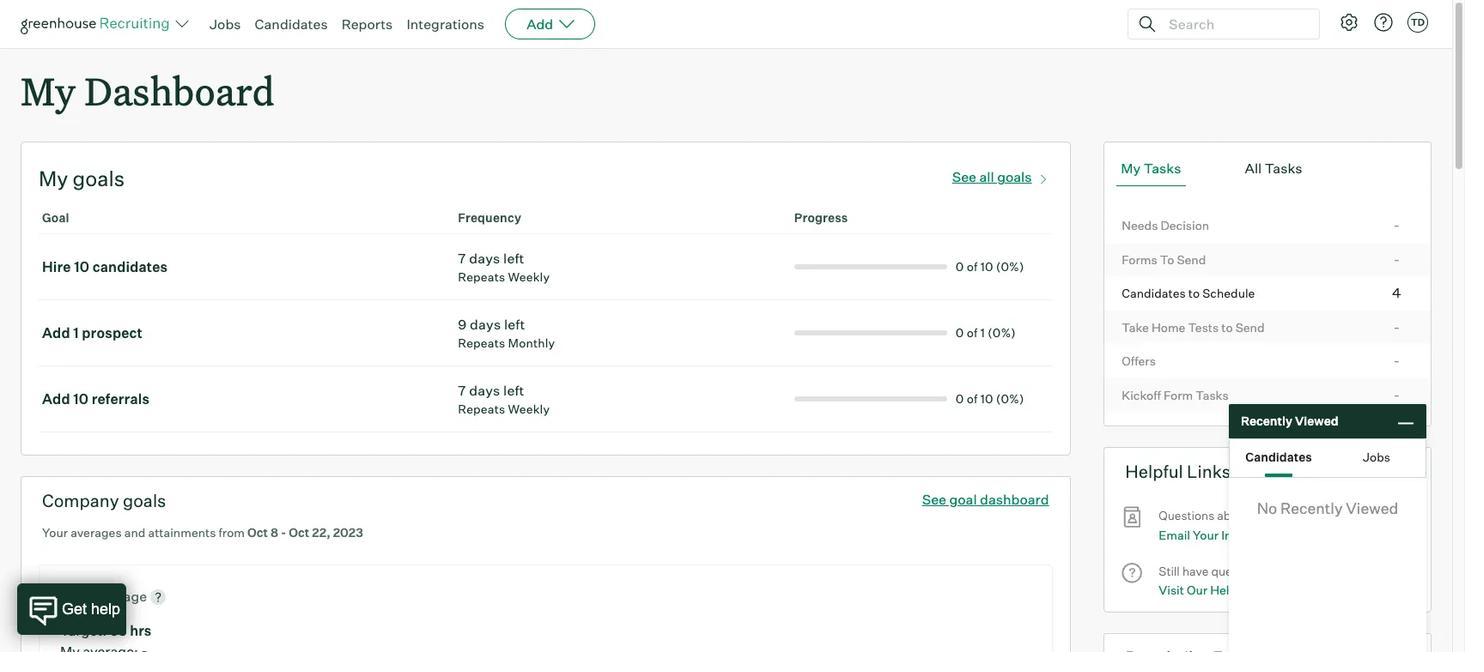 Task type: describe. For each thing, give the bounding box(es) containing it.
my tasks button
[[1117, 151, 1186, 187]]

configure image
[[1339, 12, 1359, 33]]

7 for hire 10 candidates
[[458, 250, 466, 267]]

1 vertical spatial recently
[[1280, 499, 1343, 518]]

decision
[[1161, 218, 1209, 233]]

see for company goals
[[922, 491, 946, 509]]

of for hire 10 candidates
[[967, 260, 978, 274]]

0 for add 1 prospect
[[956, 326, 964, 340]]

tasks for all tasks
[[1265, 160, 1302, 177]]

time
[[60, 588, 93, 605]]

helpful links
[[1125, 461, 1231, 483]]

schedule
[[1202, 286, 1255, 301]]

left for candidates
[[503, 250, 524, 267]]

7 for add 10 referrals
[[458, 382, 466, 399]]

forms to send
[[1122, 252, 1206, 267]]

all
[[979, 168, 994, 185]]

0 vertical spatial to
[[1188, 286, 1200, 301]]

dashboard
[[980, 491, 1049, 509]]

tasks for my tasks
[[1144, 160, 1181, 177]]

about
[[1217, 509, 1249, 523]]

(0%) for add 1 prospect
[[988, 326, 1016, 340]]

days for add 10 referrals
[[469, 382, 500, 399]]

greenhouse recruiting image
[[21, 14, 175, 34]]

10 left referrals
[[73, 391, 89, 408]]

days for add 1 prospect
[[470, 316, 501, 333]]

hire
[[42, 259, 71, 276]]

all tasks
[[1245, 160, 1302, 177]]

permissions?
[[1291, 509, 1365, 523]]

(0%) for add 10 referrals
[[996, 392, 1024, 406]]

house
[[1237, 528, 1274, 542]]

jobs inside tab list
[[1363, 450, 1390, 464]]

company
[[42, 491, 119, 512]]

center
[[1239, 583, 1277, 598]]

kickoff
[[1122, 388, 1161, 402]]

jobs
[[1252, 509, 1275, 523]]

0 for hire 10 candidates
[[956, 260, 964, 274]]

help
[[1210, 583, 1237, 598]]

progress
[[794, 211, 848, 225]]

tab list containing candidates
[[1230, 440, 1426, 477]]

- for decision
[[1393, 217, 1400, 234]]

0 for add 10 referrals
[[956, 392, 964, 406]]

2023
[[333, 526, 363, 540]]

contacts
[[1276, 528, 1327, 542]]

company goals
[[42, 491, 166, 512]]

add for add 1 prospect
[[42, 325, 70, 342]]

my goals
[[39, 166, 125, 192]]

form
[[1164, 388, 1193, 402]]

helpful
[[1125, 461, 1183, 483]]

hrs
[[130, 622, 151, 640]]

1 horizontal spatial 1
[[980, 326, 985, 340]]

stage
[[111, 588, 147, 605]]

9 days left repeats monthly
[[458, 316, 555, 351]]

integrations
[[407, 15, 484, 33]]

0 horizontal spatial your
[[42, 526, 68, 540]]

- for form
[[1393, 386, 1400, 403]]

7 days left repeats weekly for hire 10 candidates
[[458, 250, 550, 284]]

see all goals
[[952, 168, 1032, 185]]

questions about jobs or permissions? email your in-house contacts
[[1159, 509, 1365, 542]]

(0%) for hire 10 candidates
[[996, 260, 1024, 274]]

candidates for 'candidates' link
[[255, 15, 328, 33]]

email
[[1159, 528, 1190, 542]]

take
[[1122, 320, 1149, 335]]

visit
[[1159, 583, 1184, 598]]

1 horizontal spatial viewed
[[1346, 499, 1398, 518]]

prospect
[[82, 325, 143, 342]]

Search text field
[[1164, 12, 1304, 36]]

no
[[1257, 499, 1277, 518]]

- for home
[[1393, 318, 1400, 336]]

goal
[[42, 211, 69, 225]]

all tasks button
[[1240, 151, 1307, 187]]

add 10 referrals
[[42, 391, 150, 408]]

repeats for add 10 referrals
[[458, 402, 505, 417]]

progress bar for prospect
[[794, 331, 947, 336]]

td
[[1411, 16, 1425, 28]]

your averages and attainments from oct 8 - oct 22, 2023
[[42, 526, 363, 540]]

your inside questions about jobs or permissions? email your in-house contacts
[[1193, 528, 1219, 542]]

add 1 prospect
[[42, 325, 143, 342]]

hire 10 candidates
[[42, 259, 168, 276]]

recently viewed
[[1241, 414, 1338, 429]]

all
[[1245, 160, 1262, 177]]

in
[[96, 588, 108, 605]]

see goal dashboard
[[922, 491, 1049, 509]]

averages
[[71, 526, 122, 540]]

no recently viewed
[[1257, 499, 1398, 518]]

tab list containing my tasks
[[1117, 151, 1419, 187]]

1 horizontal spatial send
[[1235, 320, 1265, 335]]

and
[[124, 526, 145, 540]]

time in
[[60, 588, 111, 605]]

progress bar for candidates
[[794, 265, 947, 270]]



Task type: locate. For each thing, give the bounding box(es) containing it.
1 vertical spatial see
[[922, 491, 946, 509]]

3 left from the top
[[503, 382, 524, 399]]

weekly for hire 10 candidates
[[508, 270, 550, 284]]

candidates for candidates to schedule
[[1122, 286, 1186, 301]]

add for add 10 referrals
[[42, 391, 70, 408]]

7 days left repeats weekly down frequency
[[458, 250, 550, 284]]

1 vertical spatial repeats
[[458, 336, 505, 351]]

attainments
[[148, 526, 216, 540]]

needs
[[1122, 218, 1158, 233]]

repeats up 9
[[458, 270, 505, 284]]

2 vertical spatial 0
[[956, 392, 964, 406]]

or
[[1277, 509, 1289, 523]]

1 horizontal spatial to
[[1221, 320, 1233, 335]]

weekly up 9 days left repeats monthly at the left of the page
[[508, 270, 550, 284]]

7 down 9
[[458, 382, 466, 399]]

7 days left repeats weekly
[[458, 250, 550, 284], [458, 382, 550, 417]]

tests
[[1188, 320, 1219, 335]]

3 0 from the top
[[956, 392, 964, 406]]

1 repeats from the top
[[458, 270, 505, 284]]

progress bar
[[794, 265, 947, 270], [794, 331, 947, 336], [794, 397, 947, 402]]

1 oct from the left
[[247, 526, 268, 540]]

repeats down 9
[[458, 336, 505, 351]]

left inside 9 days left repeats monthly
[[504, 316, 525, 333]]

to
[[1160, 252, 1174, 267]]

your left in-
[[1193, 528, 1219, 542]]

1 left from the top
[[503, 250, 524, 267]]

0 horizontal spatial to
[[1188, 286, 1200, 301]]

questions
[[1159, 509, 1214, 523]]

1 vertical spatial weekly
[[508, 402, 550, 417]]

2 of from the top
[[967, 326, 978, 340]]

of for add 1 prospect
[[967, 326, 978, 340]]

goals for company goals
[[123, 491, 166, 512]]

repeats inside 9 days left repeats monthly
[[458, 336, 505, 351]]

1 vertical spatial viewed
[[1346, 499, 1398, 518]]

1 vertical spatial jobs
[[1363, 450, 1390, 464]]

tasks up the "needs decision"
[[1144, 160, 1181, 177]]

1 vertical spatial progress bar
[[794, 331, 947, 336]]

1 weekly from the top
[[508, 270, 550, 284]]

1 0 of 10 (0%) from the top
[[956, 260, 1024, 274]]

reports link
[[341, 15, 393, 33]]

0 horizontal spatial viewed
[[1295, 414, 1338, 429]]

2 horizontal spatial tasks
[[1265, 160, 1302, 177]]

3 repeats from the top
[[458, 402, 505, 417]]

2 oct from the left
[[289, 526, 309, 540]]

weekly
[[508, 270, 550, 284], [508, 402, 550, 417]]

1 vertical spatial send
[[1235, 320, 1265, 335]]

of for add 10 referrals
[[967, 392, 978, 406]]

candidates down forms to send
[[1122, 286, 1186, 301]]

0 vertical spatial candidates
[[255, 15, 328, 33]]

left
[[503, 250, 524, 267], [504, 316, 525, 333], [503, 382, 524, 399]]

visit our help center link
[[1159, 582, 1277, 601]]

0 vertical spatial add
[[527, 15, 553, 33]]

2 vertical spatial days
[[469, 382, 500, 399]]

to up take home tests to send
[[1188, 286, 1200, 301]]

forms
[[1122, 252, 1157, 267]]

days right 9
[[470, 316, 501, 333]]

your down company
[[42, 526, 68, 540]]

1 vertical spatial days
[[470, 316, 501, 333]]

integrations link
[[407, 15, 484, 33]]

1 horizontal spatial see
[[952, 168, 976, 185]]

see left goal
[[922, 491, 946, 509]]

target:
[[60, 622, 107, 640]]

(0%)
[[996, 260, 1024, 274], [988, 326, 1016, 340], [996, 392, 1024, 406]]

2 left from the top
[[504, 316, 525, 333]]

candidates inside tab list
[[1245, 450, 1312, 464]]

7
[[458, 250, 466, 267], [458, 382, 466, 399]]

my dashboard
[[21, 65, 274, 116]]

1 horizontal spatial your
[[1193, 528, 1219, 542]]

our
[[1187, 583, 1208, 598]]

see
[[952, 168, 976, 185], [922, 491, 946, 509]]

candidates
[[255, 15, 328, 33], [1122, 286, 1186, 301], [1245, 450, 1312, 464]]

1 vertical spatial tab list
[[1230, 440, 1426, 477]]

send
[[1177, 252, 1206, 267], [1235, 320, 1265, 335]]

2 vertical spatial of
[[967, 392, 978, 406]]

td button
[[1407, 12, 1428, 33]]

1 vertical spatial 0
[[956, 326, 964, 340]]

0 horizontal spatial see
[[922, 491, 946, 509]]

weekly for add 10 referrals
[[508, 402, 550, 417]]

in-
[[1221, 528, 1237, 542]]

0 vertical spatial 0
[[956, 260, 964, 274]]

my for my tasks
[[1121, 160, 1141, 177]]

kickoff form tasks
[[1122, 388, 1229, 402]]

recently
[[1241, 414, 1292, 429], [1280, 499, 1343, 518]]

10 right hire
[[74, 259, 89, 276]]

0 of 10 (0%) for hire 10 candidates
[[956, 260, 1024, 274]]

2 vertical spatial progress bar
[[794, 397, 947, 402]]

2 0 from the top
[[956, 326, 964, 340]]

2 7 days left repeats weekly from the top
[[458, 382, 550, 417]]

to
[[1188, 286, 1200, 301], [1221, 320, 1233, 335]]

jobs left 'candidates' link
[[210, 15, 241, 33]]

22,
[[312, 526, 330, 540]]

send down the schedule on the top right of page
[[1235, 320, 1265, 335]]

days down frequency
[[469, 250, 500, 267]]

2 vertical spatial candidates
[[1245, 450, 1312, 464]]

tasks right all
[[1265, 160, 1302, 177]]

add for add
[[527, 15, 553, 33]]

1 7 days left repeats weekly from the top
[[458, 250, 550, 284]]

1 vertical spatial 7
[[458, 382, 466, 399]]

0 vertical spatial see
[[952, 168, 976, 185]]

goals for my goals
[[73, 166, 125, 192]]

my for my dashboard
[[21, 65, 76, 116]]

see goal dashboard link
[[922, 491, 1049, 509]]

0 vertical spatial send
[[1177, 252, 1206, 267]]

tab list
[[1117, 151, 1419, 187], [1230, 440, 1426, 477]]

see for my goals
[[952, 168, 976, 185]]

weekly down monthly
[[508, 402, 550, 417]]

repeats for add 1 prospect
[[458, 336, 505, 351]]

0 of 1 (0%)
[[956, 326, 1016, 340]]

jobs link
[[210, 15, 241, 33]]

0 vertical spatial recently
[[1241, 414, 1292, 429]]

3 of from the top
[[967, 392, 978, 406]]

oct
[[247, 526, 268, 540], [289, 526, 309, 540]]

0 vertical spatial 7
[[458, 250, 466, 267]]

1 vertical spatial candidates
[[1122, 286, 1186, 301]]

1 0 from the top
[[956, 260, 964, 274]]

0 vertical spatial jobs
[[210, 15, 241, 33]]

take home tests to send
[[1122, 320, 1265, 335]]

2 progress bar from the top
[[794, 331, 947, 336]]

0 vertical spatial 0 of 10 (0%)
[[956, 260, 1024, 274]]

my up needs
[[1121, 160, 1141, 177]]

my inside button
[[1121, 160, 1141, 177]]

goal
[[949, 491, 977, 509]]

left for referrals
[[503, 382, 524, 399]]

send right the to
[[1177, 252, 1206, 267]]

to right tests
[[1221, 320, 1233, 335]]

2 vertical spatial (0%)
[[996, 392, 1024, 406]]

7 days left repeats weekly for add 10 referrals
[[458, 382, 550, 417]]

add button
[[505, 9, 595, 40]]

repeats down 9 days left repeats monthly at the left of the page
[[458, 402, 505, 417]]

- for to
[[1393, 250, 1400, 268]]

1 vertical spatial to
[[1221, 320, 1233, 335]]

oct left 8
[[247, 526, 268, 540]]

days inside 9 days left repeats monthly
[[470, 316, 501, 333]]

goals
[[73, 166, 125, 192], [997, 168, 1032, 185], [123, 491, 166, 512]]

0 horizontal spatial 1
[[73, 325, 79, 342]]

reports
[[341, 15, 393, 33]]

candidates link
[[255, 15, 328, 33]]

candidates
[[92, 259, 168, 276]]

have
[[1182, 564, 1209, 579]]

1 vertical spatial of
[[967, 326, 978, 340]]

candidates to schedule
[[1122, 286, 1255, 301]]

left up monthly
[[504, 316, 525, 333]]

left down frequency
[[503, 250, 524, 267]]

0 vertical spatial weekly
[[508, 270, 550, 284]]

1 7 from the top
[[458, 250, 466, 267]]

2 vertical spatial left
[[503, 382, 524, 399]]

see all goals link
[[952, 165, 1052, 186]]

0 vertical spatial 7 days left repeats weekly
[[458, 250, 550, 284]]

65
[[110, 622, 127, 640]]

0 of 10 (0%)
[[956, 260, 1024, 274], [956, 392, 1024, 406]]

home
[[1152, 320, 1185, 335]]

8
[[270, 526, 278, 540]]

repeats
[[458, 270, 505, 284], [458, 336, 505, 351], [458, 402, 505, 417]]

days
[[469, 250, 500, 267], [470, 316, 501, 333], [469, 382, 500, 399]]

1 vertical spatial left
[[504, 316, 525, 333]]

see inside "see all goals" link
[[952, 168, 976, 185]]

my for my goals
[[39, 166, 68, 192]]

0 horizontal spatial send
[[1177, 252, 1206, 267]]

2 horizontal spatial candidates
[[1245, 450, 1312, 464]]

still have questions? visit our help center
[[1159, 564, 1277, 598]]

candidates right jobs "link"
[[255, 15, 328, 33]]

2 vertical spatial repeats
[[458, 402, 505, 417]]

1 vertical spatial 7 days left repeats weekly
[[458, 382, 550, 417]]

0 of 10 (0%) down "0 of 1 (0%)"
[[956, 392, 1024, 406]]

2 vertical spatial add
[[42, 391, 70, 408]]

0 of 10 (0%) up "0 of 1 (0%)"
[[956, 260, 1024, 274]]

oct left the 22,
[[289, 526, 309, 540]]

0
[[956, 260, 964, 274], [956, 326, 964, 340], [956, 392, 964, 406]]

1 horizontal spatial candidates
[[1122, 286, 1186, 301]]

tasks
[[1144, 160, 1181, 177], [1265, 160, 1302, 177], [1196, 388, 1229, 402]]

1 horizontal spatial jobs
[[1363, 450, 1390, 464]]

0 vertical spatial viewed
[[1295, 414, 1338, 429]]

2 repeats from the top
[[458, 336, 505, 351]]

10 up "0 of 1 (0%)"
[[980, 260, 993, 274]]

add inside add popup button
[[527, 15, 553, 33]]

1 vertical spatial (0%)
[[988, 326, 1016, 340]]

1 vertical spatial add
[[42, 325, 70, 342]]

repeats for hire 10 candidates
[[458, 270, 505, 284]]

0 vertical spatial repeats
[[458, 270, 505, 284]]

0 of 10 (0%) for add 10 referrals
[[956, 392, 1024, 406]]

0 vertical spatial of
[[967, 260, 978, 274]]

1 vertical spatial 0 of 10 (0%)
[[956, 392, 1024, 406]]

3 progress bar from the top
[[794, 397, 947, 402]]

10 down "0 of 1 (0%)"
[[980, 392, 993, 406]]

left for prospect
[[504, 316, 525, 333]]

my up the goal
[[39, 166, 68, 192]]

monthly
[[508, 336, 555, 351]]

0 vertical spatial left
[[503, 250, 524, 267]]

2 0 of 10 (0%) from the top
[[956, 392, 1024, 406]]

0 vertical spatial tab list
[[1117, 151, 1419, 187]]

offers
[[1122, 354, 1156, 369]]

0 vertical spatial days
[[469, 250, 500, 267]]

needs decision
[[1122, 218, 1209, 233]]

0 horizontal spatial tasks
[[1144, 160, 1181, 177]]

1 horizontal spatial oct
[[289, 526, 309, 540]]

tasks right form
[[1196, 388, 1229, 402]]

jobs
[[210, 15, 241, 33], [1363, 450, 1390, 464]]

7 days left repeats weekly down monthly
[[458, 382, 550, 417]]

referrals
[[92, 391, 150, 408]]

0 horizontal spatial candidates
[[255, 15, 328, 33]]

0 horizontal spatial oct
[[247, 526, 268, 540]]

0 vertical spatial (0%)
[[996, 260, 1024, 274]]

jobs up no recently viewed
[[1363, 450, 1390, 464]]

target: 65 hrs
[[60, 622, 151, 640]]

1 progress bar from the top
[[794, 265, 947, 270]]

my tasks
[[1121, 160, 1181, 177]]

still
[[1159, 564, 1180, 579]]

td button
[[1404, 9, 1432, 36]]

email your in-house contacts link
[[1159, 526, 1327, 545]]

2 7 from the top
[[458, 382, 466, 399]]

4
[[1392, 284, 1401, 302]]

your
[[42, 526, 68, 540], [1193, 528, 1219, 542]]

candidates down recently viewed
[[1245, 450, 1312, 464]]

7 down frequency
[[458, 250, 466, 267]]

frequency
[[458, 211, 521, 225]]

2 weekly from the top
[[508, 402, 550, 417]]

0 vertical spatial progress bar
[[794, 265, 947, 270]]

links
[[1187, 461, 1231, 483]]

days down 9 days left repeats monthly at the left of the page
[[469, 382, 500, 399]]

viewed
[[1295, 414, 1338, 429], [1346, 499, 1398, 518]]

from
[[219, 526, 245, 540]]

left down monthly
[[503, 382, 524, 399]]

1 horizontal spatial tasks
[[1196, 388, 1229, 402]]

1 of from the top
[[967, 260, 978, 274]]

9
[[458, 316, 467, 333]]

days for hire 10 candidates
[[469, 250, 500, 267]]

dashboard
[[84, 65, 274, 116]]

1
[[73, 325, 79, 342], [980, 326, 985, 340]]

progress bar for referrals
[[794, 397, 947, 402]]

0 horizontal spatial jobs
[[210, 15, 241, 33]]

my down greenhouse recruiting image
[[21, 65, 76, 116]]

10
[[74, 259, 89, 276], [980, 260, 993, 274], [73, 391, 89, 408], [980, 392, 993, 406]]

see left all
[[952, 168, 976, 185]]

questions?
[[1211, 564, 1272, 579]]



Task type: vqa. For each thing, say whether or not it's contained in the screenshot.


